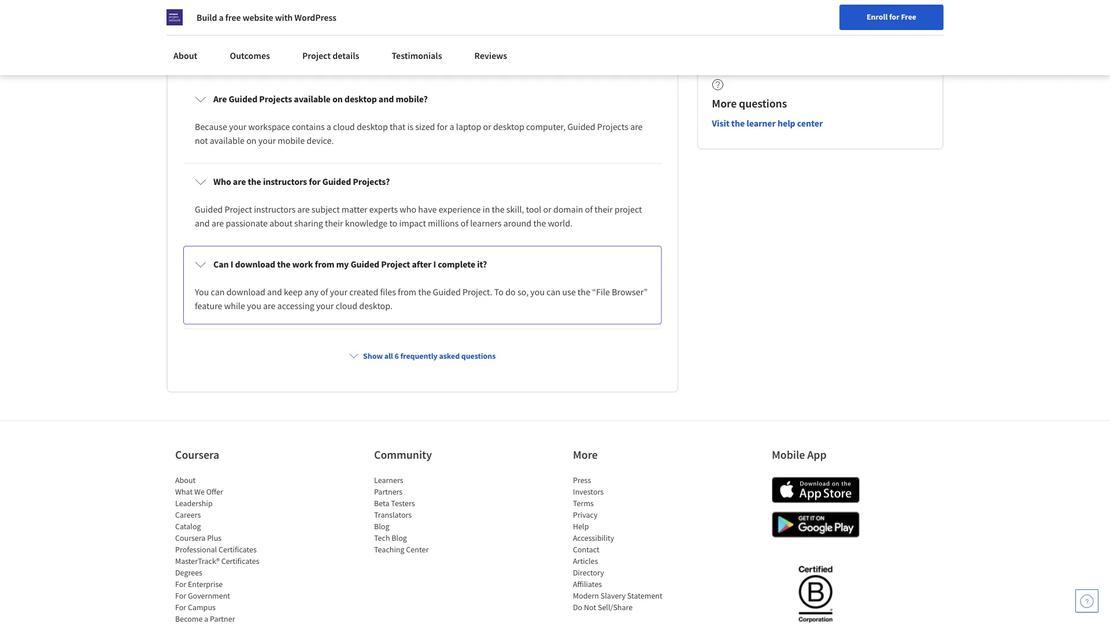 Task type: vqa. For each thing, say whether or not it's contained in the screenshot.
Grow Your Skill Set Collection element
no



Task type: describe. For each thing, give the bounding box(es) containing it.
experience
[[439, 204, 481, 215]]

build
[[197, 12, 217, 23]]

learner
[[747, 117, 776, 129]]

beta testers link
[[374, 498, 415, 509]]

mastertrack®
[[175, 556, 220, 567]]

0 horizontal spatial their
[[325, 218, 343, 229]]

statement
[[628, 591, 663, 601]]

it?
[[477, 259, 487, 270]]

experts
[[370, 204, 398, 215]]

any
[[305, 287, 319, 298]]

offer
[[206, 487, 223, 497]]

who are the instructors for guided projects?
[[214, 176, 390, 188]]

reviews link
[[468, 43, 514, 68]]

and inside the are guided projects available on desktop and mobile? dropdown button
[[379, 93, 394, 105]]

desktop.
[[359, 301, 393, 312]]

passionate
[[226, 218, 268, 229]]

degrees
[[175, 568, 202, 578]]

domain
[[554, 204, 584, 215]]

translators
[[374, 510, 412, 520]]

for campus link
[[175, 603, 216, 613]]

learners
[[374, 475, 404, 486]]

become
[[175, 614, 203, 625]]

do not sell/share link
[[573, 603, 633, 613]]

1 for from the top
[[175, 579, 186, 590]]

available inside the because your workspace contains a cloud desktop that is sized for a laptop or desktop computer, guided projects are not available on your mobile device.
[[210, 135, 245, 147]]

help
[[573, 522, 589, 532]]

0 vertical spatial questions
[[289, 25, 356, 45]]

mobile
[[772, 448, 806, 462]]

feature
[[195, 301, 222, 312]]

are inside the because your workspace contains a cloud desktop that is sized for a laptop or desktop computer, guided projects are not available on your mobile device.
[[631, 121, 643, 133]]

1 horizontal spatial blog
[[392, 533, 407, 544]]

projects inside dropdown button
[[259, 93, 292, 105]]

instructors inside dropdown button
[[263, 176, 307, 188]]

download for can
[[227, 287, 266, 298]]

the right visit
[[732, 117, 745, 129]]

degrees link
[[175, 568, 202, 578]]

1 horizontal spatial of
[[461, 218, 469, 229]]

build a free website with wordpress
[[197, 12, 337, 23]]

modern
[[573, 591, 599, 601]]

learners link
[[374, 475, 404, 486]]

skill,
[[507, 204, 525, 215]]

while
[[224, 301, 245, 312]]

privacy link
[[573, 510, 598, 520]]

free
[[226, 12, 241, 23]]

guided inside guided project instructors are subject matter experts who have experience in the skill, tool or domain of their project and are passionate about sharing their knowledge to impact millions of learners around the world.
[[195, 204, 223, 215]]

partners link
[[374, 487, 403, 497]]

the inside 'dropdown button'
[[277, 259, 291, 270]]

teaching center link
[[374, 545, 429, 555]]

that
[[390, 121, 406, 133]]

collapsed list
[[182, 79, 664, 332]]

what we offer link
[[175, 487, 223, 497]]

guided right are
[[229, 93, 258, 105]]

browser"
[[612, 287, 648, 298]]

more for more questions
[[712, 96, 737, 110]]

the inside dropdown button
[[248, 176, 261, 188]]

desktop left computer,
[[494, 121, 525, 133]]

leadership link
[[175, 498, 213, 509]]

outcomes
[[230, 50, 270, 61]]

2 horizontal spatial questions
[[740, 96, 788, 110]]

a inside about what we offer leadership careers catalog coursera plus professional certificates mastertrack® certificates degrees for enterprise for government for campus become a partner
[[204, 614, 208, 625]]

the right in
[[492, 204, 505, 215]]

show all 6 frequently asked questions
[[363, 351, 496, 361]]

help link
[[573, 522, 589, 532]]

"file
[[593, 287, 610, 298]]

0 vertical spatial certificates
[[219, 545, 257, 555]]

for inside 'enroll for free' 'button'
[[890, 12, 900, 22]]

guided inside the because your workspace contains a cloud desktop that is sized for a laptop or desktop computer, guided projects are not available on your mobile device.
[[568, 121, 596, 133]]

can i download the work from my guided project after i complete it? button
[[186, 248, 660, 281]]

or inside the because your workspace contains a cloud desktop that is sized for a laptop or desktop computer, guided projects are not available on your mobile device.
[[483, 121, 492, 133]]

translators link
[[374, 510, 412, 520]]

terms link
[[573, 498, 594, 509]]

press link
[[573, 475, 592, 486]]

contact
[[573, 545, 600, 555]]

on inside the because your workspace contains a cloud desktop that is sized for a laptop or desktop computer, guided projects are not available on your mobile device.
[[247, 135, 257, 147]]

testimonials
[[392, 50, 442, 61]]

are
[[214, 93, 227, 105]]

accessibility
[[573, 533, 615, 544]]

device.
[[307, 135, 334, 147]]

who
[[214, 176, 231, 188]]

so,
[[518, 287, 529, 298]]

1 vertical spatial certificates
[[221, 556, 260, 567]]

of inside you can download and keep any of your created files from the guided project. to do so, you can use the "file browser" feature while you are accessing your cloud desktop.
[[321, 287, 328, 298]]

to
[[390, 218, 398, 229]]

partner
[[210, 614, 235, 625]]

tech
[[374, 533, 390, 544]]

desktop left that
[[357, 121, 388, 133]]

world.
[[548, 218, 573, 229]]

around
[[504, 218, 532, 229]]

2 can from the left
[[547, 287, 561, 298]]

app
[[808, 448, 827, 462]]

1 i from the left
[[231, 259, 233, 270]]

computer,
[[527, 121, 566, 133]]

professional certificates link
[[175, 545, 257, 555]]

complete
[[438, 259, 476, 270]]

matter
[[342, 204, 368, 215]]

directory
[[573, 568, 605, 578]]

guided project instructors are subject matter experts who have experience in the skill, tool or domain of their project and are passionate about sharing their knowledge to impact millions of learners around the world.
[[195, 204, 644, 229]]

about for about what we offer leadership careers catalog coursera plus professional certificates mastertrack® certificates degrees for enterprise for government for campus become a partner
[[175, 475, 196, 486]]

desktop inside dropdown button
[[345, 93, 377, 105]]

articles
[[573, 556, 599, 567]]

logo of certified b corporation image
[[792, 560, 840, 625]]

show all 6 frequently asked questions button
[[345, 346, 501, 366]]

leadership
[[175, 498, 213, 509]]

because
[[195, 121, 227, 133]]

investors
[[573, 487, 604, 497]]

guided inside you can download and keep any of your created files from the guided project. to do so, you can use the "file browser" feature while you are accessing your cloud desktop.
[[433, 287, 461, 298]]

testimonials link
[[385, 43, 449, 68]]

we
[[194, 487, 205, 497]]

enroll
[[867, 12, 888, 22]]

2 horizontal spatial of
[[585, 204, 593, 215]]

english
[[889, 13, 917, 25]]

who
[[400, 204, 417, 215]]

available inside the are guided projects available on desktop and mobile? dropdown button
[[294, 93, 331, 105]]

list for coursera
[[175, 475, 274, 625]]

for government link
[[175, 591, 230, 601]]

1 horizontal spatial project
[[303, 50, 331, 61]]

project.
[[463, 287, 493, 298]]

and inside you can download and keep any of your created files from the guided project. to do so, you can use the "file browser" feature while you are accessing your cloud desktop.
[[267, 287, 282, 298]]

not
[[584, 603, 597, 613]]

guided up subject
[[323, 176, 351, 188]]

what
[[175, 487, 193, 497]]

instructors inside guided project instructors are subject matter experts who have experience in the skill, tool or domain of their project and are passionate about sharing their knowledge to impact millions of learners around the world.
[[254, 204, 296, 215]]

press
[[573, 475, 592, 486]]

created
[[350, 287, 379, 298]]

show
[[363, 351, 383, 361]]

project inside 'dropdown button'
[[381, 259, 410, 270]]



Task type: locate. For each thing, give the bounding box(es) containing it.
1 vertical spatial questions
[[740, 96, 788, 110]]

download inside you can download and keep any of your created files from the guided project. to do so, you can use the "file browser" feature while you are accessing your cloud desktop.
[[227, 287, 266, 298]]

0 horizontal spatial projects
[[259, 93, 292, 105]]

0 horizontal spatial asked
[[245, 25, 285, 45]]

0 horizontal spatial of
[[321, 287, 328, 298]]

help
[[778, 117, 796, 129]]

project up passionate
[[225, 204, 252, 215]]

1 vertical spatial projects
[[598, 121, 629, 133]]

more for more
[[573, 448, 598, 462]]

frequently
[[167, 25, 242, 45]]

desktop down details on the top left of page
[[345, 93, 377, 105]]

1 vertical spatial about link
[[175, 475, 196, 486]]

catalog link
[[175, 522, 201, 532]]

questions inside dropdown button
[[462, 351, 496, 361]]

help center image
[[1081, 595, 1095, 609]]

the down can i download the work from my guided project after i complete it? 'dropdown button'
[[419, 287, 431, 298]]

about up what
[[175, 475, 196, 486]]

0 vertical spatial about link
[[167, 43, 204, 68]]

a down the "campus"
[[204, 614, 208, 625]]

0 horizontal spatial available
[[210, 135, 245, 147]]

catalog
[[175, 522, 201, 532]]

1 vertical spatial for
[[437, 121, 448, 133]]

project
[[303, 50, 331, 61], [225, 204, 252, 215], [381, 259, 410, 270]]

shopping cart: 1 item image
[[840, 9, 862, 27]]

a up device.
[[327, 121, 331, 133]]

for enterprise link
[[175, 579, 223, 590]]

download right can
[[235, 259, 275, 270]]

cloud down created on the top left of page
[[336, 301, 358, 312]]

1 horizontal spatial more
[[712, 96, 737, 110]]

teaching
[[374, 545, 405, 555]]

asked inside show all 6 frequently asked questions dropdown button
[[439, 351, 460, 361]]

are inside you can download and keep any of your created files from the guided project. to do so, you can use the "file browser" feature while you are accessing your cloud desktop.
[[263, 301, 276, 312]]

sharing
[[295, 218, 323, 229]]

blog up teaching center link
[[392, 533, 407, 544]]

1 vertical spatial for
[[175, 591, 186, 601]]

2 vertical spatial project
[[381, 259, 410, 270]]

download on the app store image
[[772, 478, 860, 504]]

instructors down mobile
[[263, 176, 307, 188]]

1 vertical spatial their
[[325, 218, 343, 229]]

download inside 'dropdown button'
[[235, 259, 275, 270]]

1 vertical spatial you
[[247, 301, 261, 312]]

for down degrees
[[175, 579, 186, 590]]

sized
[[416, 121, 435, 133]]

partners
[[374, 487, 403, 497]]

tool
[[526, 204, 542, 215]]

1 horizontal spatial from
[[398, 287, 417, 298]]

you
[[531, 287, 545, 298], [247, 301, 261, 312]]

mastertrack® certificates link
[[175, 556, 260, 567]]

who are the instructors for guided projects? button
[[186, 166, 660, 198]]

available up contains
[[294, 93, 331, 105]]

careers
[[175, 510, 201, 520]]

of right domain
[[585, 204, 593, 215]]

6
[[395, 351, 399, 361]]

1 coursera from the top
[[175, 448, 219, 462]]

2 vertical spatial for
[[175, 603, 186, 613]]

i right after
[[434, 259, 436, 270]]

1 horizontal spatial for
[[437, 121, 448, 133]]

learners partners beta testers translators blog tech blog teaching center
[[374, 475, 429, 555]]

blog up tech
[[374, 522, 390, 532]]

coursera down 'catalog' link
[[175, 533, 206, 544]]

0 vertical spatial instructors
[[263, 176, 307, 188]]

about link for more
[[175, 475, 196, 486]]

download up while
[[227, 287, 266, 298]]

for inside the because your workspace contains a cloud desktop that is sized for a laptop or desktop computer, guided projects are not available on your mobile device.
[[437, 121, 448, 133]]

1 horizontal spatial projects
[[598, 121, 629, 133]]

2 horizontal spatial project
[[381, 259, 410, 270]]

you right the so,
[[531, 287, 545, 298]]

on inside dropdown button
[[333, 93, 343, 105]]

on down workspace
[[247, 135, 257, 147]]

mobile?
[[396, 93, 428, 105]]

contact link
[[573, 545, 600, 555]]

mobile
[[278, 135, 305, 147]]

3 list from the left
[[573, 475, 672, 614]]

about down frequently on the top of the page
[[174, 50, 198, 61]]

1 vertical spatial on
[[247, 135, 257, 147]]

for inside who are the instructors for guided projects? dropdown button
[[309, 176, 321, 188]]

privacy
[[573, 510, 598, 520]]

show notifications image
[[955, 14, 969, 28]]

0 horizontal spatial from
[[315, 259, 335, 270]]

from inside 'dropdown button'
[[315, 259, 335, 270]]

government
[[188, 591, 230, 601]]

keep
[[284, 287, 303, 298]]

for up 'become'
[[175, 603, 186, 613]]

or
[[483, 121, 492, 133], [544, 204, 552, 215]]

1 vertical spatial from
[[398, 287, 417, 298]]

or right tool on the top of page
[[544, 204, 552, 215]]

and left passionate
[[195, 218, 210, 229]]

enroll for free
[[867, 12, 917, 22]]

i
[[231, 259, 233, 270], [434, 259, 436, 270]]

about inside about what we offer leadership careers catalog coursera plus professional certificates mastertrack® certificates degrees for enterprise for government for campus become a partner
[[175, 475, 196, 486]]

instructors up about
[[254, 204, 296, 215]]

can right you
[[211, 287, 225, 298]]

2 i from the left
[[434, 259, 436, 270]]

from right files
[[398, 287, 417, 298]]

coursera inside about what we offer leadership careers catalog coursera plus professional certificates mastertrack® certificates degrees for enterprise for government for campus become a partner
[[175, 533, 206, 544]]

for
[[890, 12, 900, 22], [437, 121, 448, 133], [309, 176, 321, 188]]

2 vertical spatial and
[[267, 287, 282, 298]]

and inside guided project instructors are subject matter experts who have experience in the skill, tool or domain of their project and are passionate about sharing their knowledge to impact millions of learners around the world.
[[195, 218, 210, 229]]

1 vertical spatial download
[[227, 287, 266, 298]]

details
[[333, 50, 360, 61]]

and left mobile?
[[379, 93, 394, 105]]

about link down coursera project network icon
[[167, 43, 204, 68]]

press investors terms privacy help accessibility contact articles directory affiliates modern slavery statement do not sell/share
[[573, 475, 663, 613]]

guided right computer,
[[568, 121, 596, 133]]

list containing learners
[[374, 475, 473, 556]]

can left use
[[547, 287, 561, 298]]

free
[[902, 12, 917, 22]]

your down any
[[316, 301, 334, 312]]

1 vertical spatial project
[[225, 204, 252, 215]]

0 vertical spatial asked
[[245, 25, 285, 45]]

all
[[385, 351, 393, 361]]

from left "my"
[[315, 259, 335, 270]]

2 vertical spatial questions
[[462, 351, 496, 361]]

list containing about
[[175, 475, 274, 625]]

0 vertical spatial projects
[[259, 93, 292, 105]]

download
[[235, 259, 275, 270], [227, 287, 266, 298]]

affiliates link
[[573, 579, 602, 590]]

0 vertical spatial more
[[712, 96, 737, 110]]

the right 'who' on the top left of the page
[[248, 176, 261, 188]]

1 horizontal spatial can
[[547, 287, 561, 298]]

for left free
[[890, 12, 900, 22]]

of
[[585, 204, 593, 215], [461, 218, 469, 229], [321, 287, 328, 298]]

1 horizontal spatial and
[[267, 287, 282, 298]]

millions
[[428, 218, 459, 229]]

project left after
[[381, 259, 410, 270]]

cloud inside you can download and keep any of your created files from the guided project. to do so, you can use the "file browser" feature while you are accessing your cloud desktop.
[[336, 301, 358, 312]]

1 vertical spatial and
[[195, 218, 210, 229]]

beta
[[374, 498, 390, 509]]

their left project
[[595, 204, 613, 215]]

more up press link
[[573, 448, 598, 462]]

wordpress
[[295, 12, 337, 23]]

a left laptop
[[450, 121, 455, 133]]

1 horizontal spatial you
[[531, 287, 545, 298]]

visit the learner help center link
[[712, 117, 823, 129]]

enroll for free button
[[840, 5, 944, 30]]

is
[[408, 121, 414, 133]]

for up for campus link
[[175, 591, 186, 601]]

about for about
[[174, 50, 198, 61]]

community
[[374, 448, 432, 462]]

0 vertical spatial and
[[379, 93, 394, 105]]

more up visit
[[712, 96, 737, 110]]

accessing
[[278, 301, 315, 312]]

1 horizontal spatial questions
[[462, 351, 496, 361]]

files
[[380, 287, 396, 298]]

2 horizontal spatial list
[[573, 475, 672, 614]]

1 vertical spatial asked
[[439, 351, 460, 361]]

1 list from the left
[[175, 475, 274, 625]]

2 horizontal spatial and
[[379, 93, 394, 105]]

the left 'work'
[[277, 259, 291, 270]]

0 vertical spatial on
[[333, 93, 343, 105]]

1 vertical spatial about
[[175, 475, 196, 486]]

are inside dropdown button
[[233, 176, 246, 188]]

on down project details link on the top left of the page
[[333, 93, 343, 105]]

None search field
[[165, 7, 443, 30]]

0 vertical spatial download
[[235, 259, 275, 270]]

1 vertical spatial instructors
[[254, 204, 296, 215]]

your left created on the top left of page
[[330, 287, 348, 298]]

knowledge
[[345, 218, 388, 229]]

list for community
[[374, 475, 473, 556]]

about what we offer leadership careers catalog coursera plus professional certificates mastertrack® certificates degrees for enterprise for government for campus become a partner
[[175, 475, 260, 625]]

or inside guided project instructors are subject matter experts who have experience in the skill, tool or domain of their project and are passionate about sharing their knowledge to impact millions of learners around the world.
[[544, 204, 552, 215]]

projects inside the because your workspace contains a cloud desktop that is sized for a laptop or desktop computer, guided projects are not available on your mobile device.
[[598, 121, 629, 133]]

0 vertical spatial available
[[294, 93, 331, 105]]

2 vertical spatial for
[[309, 176, 321, 188]]

of right any
[[321, 287, 328, 298]]

project details
[[303, 50, 360, 61]]

1 vertical spatial coursera
[[175, 533, 206, 544]]

to
[[495, 287, 504, 298]]

1 horizontal spatial asked
[[439, 351, 460, 361]]

0 horizontal spatial list
[[175, 475, 274, 625]]

guided right "my"
[[351, 259, 380, 270]]

about link for frequently asked questions
[[167, 43, 204, 68]]

0 vertical spatial for
[[890, 12, 900, 22]]

laptop
[[456, 121, 482, 133]]

plus
[[207, 533, 222, 544]]

0 vertical spatial for
[[175, 579, 186, 590]]

2 coursera from the top
[[175, 533, 206, 544]]

1 vertical spatial blog
[[392, 533, 407, 544]]

guided
[[229, 93, 258, 105], [568, 121, 596, 133], [323, 176, 351, 188], [195, 204, 223, 215], [351, 259, 380, 270], [433, 287, 461, 298]]

center
[[798, 117, 823, 129]]

guided down 'complete'
[[433, 287, 461, 298]]

from inside you can download and keep any of your created files from the guided project. to do so, you can use the "file browser" feature while you are accessing your cloud desktop.
[[398, 287, 417, 298]]

2 horizontal spatial for
[[890, 12, 900, 22]]

frequently
[[401, 351, 438, 361]]

0 vertical spatial project
[[303, 50, 331, 61]]

english button
[[868, 0, 938, 38]]

1 horizontal spatial or
[[544, 204, 552, 215]]

cloud up device.
[[333, 121, 355, 133]]

1 horizontal spatial i
[[434, 259, 436, 270]]

0 vertical spatial from
[[315, 259, 335, 270]]

0 horizontal spatial you
[[247, 301, 261, 312]]

coursera
[[175, 448, 219, 462], [175, 533, 206, 544]]

cloud inside the because your workspace contains a cloud desktop that is sized for a laptop or desktop computer, guided projects are not available on your mobile device.
[[333, 121, 355, 133]]

and left keep
[[267, 287, 282, 298]]

blog link
[[374, 522, 390, 532]]

do
[[573, 603, 583, 613]]

work
[[293, 259, 313, 270]]

0 vertical spatial their
[[595, 204, 613, 215]]

i right can
[[231, 259, 233, 270]]

of down "experience"
[[461, 218, 469, 229]]

0 horizontal spatial can
[[211, 287, 225, 298]]

0 vertical spatial about
[[174, 50, 198, 61]]

0 horizontal spatial project
[[225, 204, 252, 215]]

your right because
[[229, 121, 247, 133]]

1 vertical spatial more
[[573, 448, 598, 462]]

available down because
[[210, 135, 245, 147]]

have
[[419, 204, 437, 215]]

0 horizontal spatial blog
[[374, 522, 390, 532]]

1 can from the left
[[211, 287, 225, 298]]

2 list from the left
[[374, 475, 473, 556]]

project inside guided project instructors are subject matter experts who have experience in the skill, tool or domain of their project and are passionate about sharing their knowledge to impact millions of learners around the world.
[[225, 204, 252, 215]]

0 horizontal spatial questions
[[289, 25, 356, 45]]

guided down 'who' on the top left of the page
[[195, 204, 223, 215]]

1 horizontal spatial on
[[333, 93, 343, 105]]

0 vertical spatial coursera
[[175, 448, 219, 462]]

0 horizontal spatial and
[[195, 218, 210, 229]]

0 horizontal spatial or
[[483, 121, 492, 133]]

1 vertical spatial of
[[461, 218, 469, 229]]

project left details on the top left of page
[[303, 50, 331, 61]]

0 vertical spatial cloud
[[333, 121, 355, 133]]

0 vertical spatial or
[[483, 121, 492, 133]]

enterprise
[[188, 579, 223, 590]]

2 vertical spatial of
[[321, 287, 328, 298]]

2 for from the top
[[175, 591, 186, 601]]

about link
[[167, 43, 204, 68], [175, 475, 196, 486]]

0 vertical spatial you
[[531, 287, 545, 298]]

download for i
[[235, 259, 275, 270]]

certificates up mastertrack® certificates 'link'
[[219, 545, 257, 555]]

more questions
[[712, 96, 788, 110]]

or right laptop
[[483, 121, 492, 133]]

for right sized
[[437, 121, 448, 133]]

asked right frequently
[[439, 351, 460, 361]]

for up subject
[[309, 176, 321, 188]]

1 horizontal spatial list
[[374, 475, 473, 556]]

0 horizontal spatial on
[[247, 135, 257, 147]]

about link up what
[[175, 475, 196, 486]]

0 horizontal spatial more
[[573, 448, 598, 462]]

1 vertical spatial or
[[544, 204, 552, 215]]

a left free
[[219, 12, 224, 23]]

0 vertical spatial of
[[585, 204, 593, 215]]

their down subject
[[325, 218, 343, 229]]

0 horizontal spatial i
[[231, 259, 233, 270]]

0 horizontal spatial for
[[309, 176, 321, 188]]

you
[[195, 287, 209, 298]]

you right while
[[247, 301, 261, 312]]

directory link
[[573, 568, 605, 578]]

list
[[175, 475, 274, 625], [374, 475, 473, 556], [573, 475, 672, 614]]

3 for from the top
[[175, 603, 186, 613]]

the right use
[[578, 287, 591, 298]]

careers link
[[175, 510, 201, 520]]

coursera project network image
[[167, 9, 183, 25]]

list for more
[[573, 475, 672, 614]]

do
[[506, 287, 516, 298]]

not
[[195, 135, 208, 147]]

asked down build a free website with wordpress
[[245, 25, 285, 45]]

your down workspace
[[259, 135, 276, 147]]

guided inside 'dropdown button'
[[351, 259, 380, 270]]

list containing press
[[573, 475, 672, 614]]

get it on google play image
[[772, 512, 860, 538]]

coursera up what we offer link
[[175, 448, 219, 462]]

1 vertical spatial cloud
[[336, 301, 358, 312]]

certificates down professional certificates link
[[221, 556, 260, 567]]

the down tool on the top of page
[[534, 218, 546, 229]]

become a partner link
[[175, 614, 235, 625]]

1 horizontal spatial available
[[294, 93, 331, 105]]

in
[[483, 204, 490, 215]]

1 horizontal spatial their
[[595, 204, 613, 215]]

can
[[214, 259, 229, 270]]

0 vertical spatial blog
[[374, 522, 390, 532]]

1 vertical spatial available
[[210, 135, 245, 147]]



